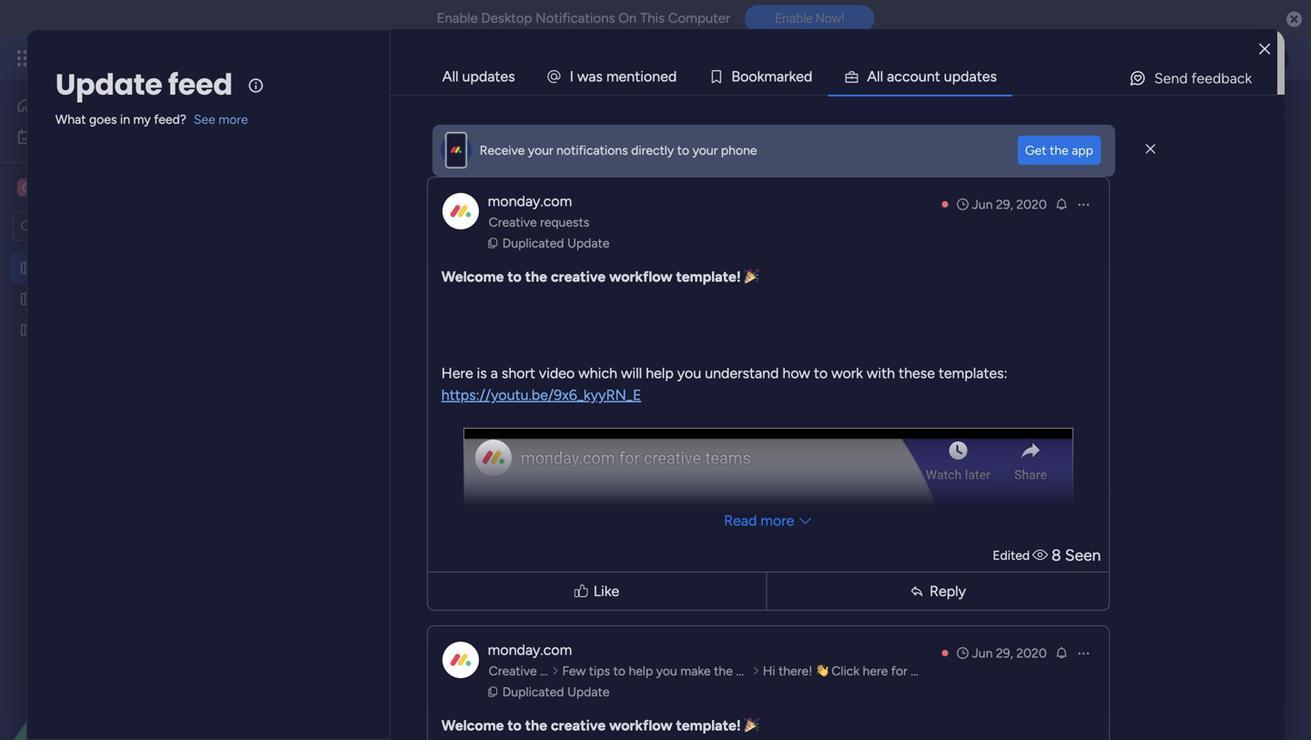 Task type: describe. For each thing, give the bounding box(es) containing it.
collaborative whiteboard
[[513, 171, 659, 186]]

2 o from the left
[[740, 68, 749, 85]]

dapulse close image
[[1287, 10, 1302, 29]]

few
[[562, 663, 586, 679]]

my work link
[[11, 122, 221, 151]]

i
[[570, 68, 574, 85]]

reminder image
[[1054, 197, 1069, 211]]

👋
[[816, 663, 828, 679]]

understand
[[705, 365, 779, 382]]

https://youtu.be/9x6_kyyrn_e inside 'link'
[[441, 387, 641, 404]]

public board image
[[19, 321, 36, 339]]

learn
[[279, 138, 310, 153]]

integrate button
[[939, 159, 1116, 198]]

reply button
[[771, 576, 1105, 606]]

:)
[[862, 663, 869, 679]]

update feed
[[55, 64, 232, 105]]

m for e
[[606, 68, 619, 85]]

1 vertical spatial you
[[656, 663, 677, 679]]

online docs
[[671, 171, 740, 186]]

1 welcome to the creative workflow template! 🎉 from the top
[[441, 268, 759, 285]]

get the app button
[[1018, 136, 1101, 165]]

my
[[42, 129, 59, 144]]

these
[[899, 365, 935, 382]]

1 creative from the top
[[551, 268, 606, 285]]

the left most
[[714, 663, 733, 679]]

here is a short video which will help you understand how to work with these templates:
[[441, 365, 1008, 382]]

notifications
[[536, 10, 615, 26]]

reminder image
[[1054, 646, 1069, 660]]

receive your notifications directly to your phone
[[480, 143, 757, 158]]

feed
[[168, 64, 232, 105]]

for
[[891, 663, 908, 679]]

2 template! from the top
[[676, 717, 741, 734]]

hi
[[763, 663, 775, 679]]

monday.com creative requests
[[488, 193, 589, 230]]

requests inside monday.com creative requests
[[540, 214, 589, 230]]

2 requests from the top
[[540, 663, 589, 679]]

2 t from the left
[[935, 68, 940, 85]]

to up online at the top right
[[677, 143, 689, 158]]

jun for reminder icon
[[972, 197, 993, 212]]

few tips to help you make the most of this template :)
[[562, 663, 869, 679]]

see inside learn more about this package of templates here: https://youtu.be/9x6_kyyrn_e see more
[[749, 137, 770, 153]]

more down feed
[[219, 112, 248, 127]]

about
[[346, 138, 379, 153]]

0 vertical spatial see
[[194, 112, 215, 127]]

to down creative requests
[[507, 717, 522, 734]]

jun 29, 2020 link for reminder image
[[956, 644, 1047, 662]]

monday.com for monday.com
[[488, 641, 572, 659]]

creative inside monday.com creative requests
[[489, 214, 537, 230]]

all updates link
[[428, 59, 530, 94]]

files view
[[767, 171, 824, 186]]

of inside few tips to help you make the most of this template :) link
[[768, 663, 780, 679]]

seen
[[1065, 547, 1098, 564]]

add view image
[[849, 172, 856, 185]]

docs
[[711, 171, 740, 186]]

home
[[40, 98, 75, 113]]

click
[[832, 663, 860, 679]]

enable for enable desktop notifications on this computer
[[437, 10, 478, 26]]

which
[[578, 365, 617, 382]]

creative requests
[[489, 663, 589, 679]]

short
[[502, 365, 535, 382]]

4
[[756, 427, 763, 440]]

1 creative requests link from the top
[[486, 213, 592, 231]]

app
[[1072, 143, 1093, 158]]

a right is
[[491, 365, 498, 382]]

like button
[[431, 564, 762, 619]]

2 creative requests link from the top
[[486, 662, 589, 680]]

in
[[120, 112, 130, 127]]

a
[[867, 68, 877, 85]]

templates
[[473, 138, 530, 153]]

make
[[680, 663, 711, 679]]

Digital asset management (DAM) field
[[272, 94, 764, 135]]

files view button
[[753, 164, 838, 193]]

1 vertical spatial help
[[629, 663, 653, 679]]

notifications
[[557, 143, 628, 158]]

show board description image
[[772, 106, 794, 124]]

home link
[[11, 91, 221, 120]]

november
[[360, 351, 407, 363]]

package
[[406, 138, 454, 153]]

2 public board image from the top
[[19, 290, 36, 308]]

2 welcome to the creative workflow template! 🎉 from the top
[[441, 717, 759, 734]]

Search field
[[528, 214, 582, 240]]

2 creative from the top
[[551, 717, 606, 734]]

more inside learn more about this package of templates here: https://youtu.be/9x6_kyyrn_e see more
[[313, 138, 343, 153]]

here:
[[533, 138, 561, 153]]

(dam)
[[666, 94, 759, 135]]

lottie animation element
[[0, 556, 232, 740]]

tips
[[589, 663, 610, 679]]

2 your from the left
[[693, 143, 718, 158]]

will
[[621, 365, 642, 382]]

jun 29, 2020 for jun 29, 2020 link for reminder image
[[972, 646, 1047, 661]]

w
[[577, 68, 589, 85]]

4 o from the left
[[910, 68, 919, 85]]

here
[[441, 365, 473, 382]]

most
[[736, 663, 765, 679]]

options image
[[1076, 197, 1091, 212]]

v2 seen image
[[1035, 547, 1053, 564]]

send feedback button
[[1122, 64, 1259, 93]]

select product image
[[16, 49, 35, 67]]

asset
[[375, 94, 452, 135]]

files
[[767, 171, 793, 186]]

1 your from the left
[[528, 143, 553, 158]]

with
[[867, 365, 895, 382]]

jun 29, 2020 for reminder icon's jun 29, 2020 link
[[972, 197, 1047, 212]]

now!
[[816, 11, 844, 26]]

more
[[774, 137, 803, 153]]

work inside button
[[147, 48, 180, 68]]

few tips to help you make the most of this template :) link
[[560, 662, 869, 680]]

a right a
[[887, 68, 894, 85]]

8
[[1053, 547, 1062, 564]]

updates
[[462, 68, 515, 85]]

2 d from the left
[[804, 68, 813, 85]]

information
[[943, 663, 1009, 679]]

0 vertical spatial you
[[677, 365, 701, 382]]

all
[[442, 68, 459, 85]]

to down the v2 search icon
[[507, 268, 522, 285]]

1 l from the left
[[877, 68, 880, 85]]

2 creative from the top
[[489, 663, 537, 679]]

enable for enable now!
[[775, 11, 813, 26]]

1 template! from the top
[[676, 268, 741, 285]]

templates:
[[939, 365, 1008, 382]]

get
[[1025, 143, 1047, 158]]

feedback
[[1192, 70, 1252, 87]]

send
[[1154, 70, 1188, 87]]

d for i w a s m e n t i o n e d
[[668, 68, 677, 85]]

slider arrow image
[[752, 662, 760, 680]]

1 horizontal spatial this
[[783, 663, 804, 679]]

to right how
[[814, 365, 828, 382]]

this
[[640, 10, 665, 26]]

workspace image
[[17, 178, 36, 198]]

widget
[[449, 219, 489, 234]]

2 welcome from the top
[[441, 717, 504, 734]]

goes
[[89, 112, 117, 127]]

https://youtu.be/9x6_kyyrn_e inside learn more about this package of templates here: https://youtu.be/9x6_kyyrn_e see more
[[565, 138, 740, 153]]

enable desktop notifications on this computer
[[437, 10, 730, 26]]

v2 search image
[[514, 217, 528, 237]]

2 n from the left
[[652, 68, 660, 85]]

1 k from the left
[[757, 68, 764, 85]]

update for reminder icon
[[567, 235, 610, 251]]

my work option
[[11, 122, 221, 151]]

1 s from the left
[[596, 68, 603, 85]]

2020 for reminder image
[[1016, 646, 1047, 661]]

0 vertical spatial help
[[646, 365, 674, 382]]

add
[[422, 219, 446, 234]]



Task type: vqa. For each thing, say whether or not it's contained in the screenshot.
Whiteboard
yes



Task type: locate. For each thing, give the bounding box(es) containing it.
29, up →
[[996, 646, 1013, 661]]

of right package
[[457, 138, 469, 153]]

0 vertical spatial creative
[[489, 214, 537, 230]]

t
[[635, 68, 640, 85], [935, 68, 940, 85], [977, 68, 982, 85]]

0 vertical spatial https://youtu.be/9x6_kyyrn_e
[[565, 138, 740, 153]]

1 horizontal spatial n
[[652, 68, 660, 85]]

2 enable from the left
[[775, 11, 813, 26]]

2 2020 from the top
[[1016, 646, 1047, 661]]

send feedback
[[1154, 70, 1252, 87]]

0 horizontal spatial d
[[668, 68, 677, 85]]

edited
[[993, 548, 1030, 563]]

the down the v2 search icon
[[525, 268, 547, 285]]

n left i
[[627, 68, 635, 85]]

1 vertical spatial 🎉
[[745, 717, 759, 734]]

t right p at the top right
[[977, 68, 982, 85]]

3 t from the left
[[977, 68, 982, 85]]

welcome down creative requests
[[441, 717, 504, 734]]

1 vertical spatial creative requests link
[[486, 662, 589, 680]]

enable left desktop
[[437, 10, 478, 26]]

1 vertical spatial creative
[[489, 663, 537, 679]]

list box
[[0, 249, 232, 591]]

of
[[457, 138, 469, 153], [768, 663, 780, 679]]

view
[[796, 171, 824, 186]]

hi there!   👋  click here for more information  → link
[[760, 662, 1025, 680]]

2 jun from the top
[[972, 646, 993, 661]]

0 horizontal spatial of
[[457, 138, 469, 153]]

workflow down filter board by person icon
[[609, 268, 673, 285]]

0 horizontal spatial n
[[627, 68, 635, 85]]

requests left filter board by person icon
[[540, 214, 589, 230]]

add widget button
[[389, 212, 497, 241]]

duplicated update for reminder icon
[[502, 235, 610, 251]]

john smith image
[[1260, 44, 1289, 73]]

u left p at the top right
[[919, 68, 927, 85]]

work left with
[[831, 365, 863, 382]]

home option
[[11, 91, 221, 120]]

feed?
[[154, 112, 186, 127]]

jun 29, 2020 up →
[[972, 646, 1047, 661]]

duplicated for reminder image
[[502, 684, 564, 700]]

0 horizontal spatial k
[[757, 68, 764, 85]]

1 vertical spatial update
[[567, 235, 610, 251]]

this right hi
[[783, 663, 804, 679]]

1 vertical spatial welcome to the creative workflow template! 🎉
[[441, 717, 759, 734]]

option
[[0, 252, 232, 255]]

1 horizontal spatial u
[[944, 68, 952, 85]]

work down what
[[63, 129, 90, 144]]

whiteboard
[[592, 171, 659, 186]]

https://youtu.be/9x6_kyyrn_e down video
[[441, 387, 641, 404]]

1 🎉 from the top
[[745, 268, 759, 285]]

a right 'i'
[[589, 68, 596, 85]]

1 vertical spatial of
[[768, 663, 780, 679]]

is
[[477, 365, 487, 382]]

1 vertical spatial see
[[749, 137, 770, 153]]

integrate
[[970, 171, 1023, 186]]

2 u from the left
[[944, 68, 952, 85]]

duplicated for reminder icon
[[502, 235, 564, 251]]

requests
[[540, 214, 589, 230], [540, 663, 589, 679]]

o
[[644, 68, 652, 85], [740, 68, 749, 85], [749, 68, 757, 85], [910, 68, 919, 85]]

0 horizontal spatial m
[[606, 68, 619, 85]]

filter board by person image
[[592, 218, 621, 236]]

0 horizontal spatial s
[[596, 68, 603, 85]]

read more button
[[428, 503, 1109, 539]]

0 vertical spatial template!
[[676, 268, 741, 285]]

jun 29, 2020 link up →
[[956, 644, 1047, 662]]

e
[[619, 68, 627, 85], [660, 68, 668, 85], [796, 68, 804, 85], [982, 68, 990, 85]]

0 horizontal spatial your
[[528, 143, 553, 158]]

u right a
[[944, 68, 952, 85]]

unassigned
[[346, 400, 413, 416]]

hi there!   👋  click here for more information  →
[[763, 663, 1025, 679]]

l left p at the top right
[[877, 68, 880, 85]]

work
[[147, 48, 180, 68], [63, 129, 90, 144], [831, 365, 863, 382]]

k up show board description image
[[789, 68, 796, 85]]

a up show board description image
[[777, 68, 784, 85]]

1 workflow from the top
[[609, 268, 673, 285]]

https://youtu.be/9x6_kyyrn_e up whiteboard
[[565, 138, 740, 153]]

3 n from the left
[[927, 68, 935, 85]]

n left p at the top right
[[927, 68, 935, 85]]

template
[[807, 663, 859, 679]]

see right feed?
[[194, 112, 215, 127]]

on
[[619, 10, 637, 26]]

1 vertical spatial monday.com
[[488, 641, 572, 659]]

the inside button
[[1050, 143, 1069, 158]]

duplicated update down monday.com creative requests
[[502, 235, 610, 251]]

1 public board image from the top
[[19, 260, 36, 277]]

o left r
[[740, 68, 749, 85]]

0 vertical spatial 🎉
[[745, 268, 759, 285]]

duplicated update down slider arrow icon
[[502, 684, 610, 700]]

duplicated update for reminder image
[[502, 684, 610, 700]]

1 duplicated update from the top
[[502, 235, 610, 251]]

1 t from the left
[[635, 68, 640, 85]]

0 vertical spatial welcome
[[441, 268, 504, 285]]

1 enable from the left
[[437, 10, 478, 26]]

1 monday.com from the top
[[488, 193, 572, 210]]

https://youtu.be/9x6_kyyrn_e link
[[441, 387, 1095, 740]]

i
[[640, 68, 644, 85]]

→
[[1013, 663, 1025, 679]]

k right b
[[757, 68, 764, 85]]

welcome down widget
[[441, 268, 504, 285]]

3 e from the left
[[796, 68, 804, 85]]

0 vertical spatial 29,
[[996, 197, 1013, 212]]

enable inside enable now! "button"
[[775, 11, 813, 26]]

reply
[[930, 583, 966, 600]]

1 vertical spatial public board image
[[19, 290, 36, 308]]

you left understand
[[677, 365, 701, 382]]

jun 29, 2020 down integrate
[[972, 197, 1047, 212]]

m left i
[[606, 68, 619, 85]]

to
[[677, 143, 689, 158], [507, 268, 522, 285], [814, 365, 828, 382], [613, 663, 626, 679], [507, 717, 522, 734]]

lottie animation image
[[0, 556, 232, 740]]

d
[[668, 68, 677, 85], [804, 68, 813, 85], [961, 68, 969, 85]]

tab list containing all updates
[[427, 58, 1278, 95]]

update down monday.com creative requests
[[567, 235, 610, 251]]

0 vertical spatial jun
[[972, 197, 993, 212]]

team workload button
[[378, 164, 493, 193]]

1 welcome from the top
[[441, 268, 504, 285]]

work management
[[147, 48, 283, 68]]

update
[[55, 64, 162, 105], [567, 235, 610, 251], [567, 684, 610, 700]]

1 jun 29, 2020 link from the top
[[956, 195, 1047, 214]]

duplicated
[[502, 235, 564, 251], [502, 684, 564, 700]]

1 vertical spatial jun 29, 2020
[[972, 646, 1047, 661]]

1 jun from the top
[[972, 197, 993, 212]]

you left make
[[656, 663, 677, 679]]

this right the 'about'
[[382, 138, 403, 153]]

1 m from the left
[[606, 68, 619, 85]]

8 seen
[[1053, 547, 1098, 564]]

creative right widget
[[489, 214, 537, 230]]

1 vertical spatial management
[[459, 94, 659, 135]]

0 vertical spatial welcome to the creative workflow template! 🎉
[[441, 268, 759, 285]]

2 m from the left
[[764, 68, 777, 85]]

1 requests from the top
[[540, 214, 589, 230]]

s right w
[[596, 68, 603, 85]]

0 vertical spatial of
[[457, 138, 469, 153]]

a l l a c c o u n t u p d a t e s
[[867, 68, 997, 85]]

digital
[[277, 94, 368, 135]]

read
[[724, 512, 757, 529]]

receive
[[480, 143, 525, 158]]

2 horizontal spatial d
[[961, 68, 969, 85]]

more right for at the right
[[911, 663, 940, 679]]

0 vertical spatial creative requests link
[[486, 213, 592, 231]]

online
[[671, 171, 707, 186]]

1 horizontal spatial of
[[768, 663, 780, 679]]

0 horizontal spatial see
[[194, 112, 215, 127]]

video
[[539, 365, 575, 382]]

0 horizontal spatial management
[[184, 48, 283, 68]]

workflow
[[609, 268, 673, 285], [609, 717, 673, 734]]

of inside learn more about this package of templates here: https://youtu.be/9x6_kyyrn_e see more
[[457, 138, 469, 153]]

my work
[[42, 129, 90, 144]]

help right 'tips'
[[629, 663, 653, 679]]

2 vertical spatial update
[[567, 684, 610, 700]]

more down digital
[[313, 138, 343, 153]]

digital asset management (dam)
[[277, 94, 759, 135]]

0 vertical spatial update
[[55, 64, 162, 105]]

1 o from the left
[[644, 68, 652, 85]]

2 workflow from the top
[[609, 717, 673, 734]]

l right a
[[880, 68, 883, 85]]

l
[[877, 68, 880, 85], [880, 68, 883, 85]]

duplicated down creative requests
[[502, 684, 564, 700]]

see left the more at top right
[[749, 137, 770, 153]]

0 vertical spatial workflow
[[609, 268, 673, 285]]

1 vertical spatial duplicated update
[[502, 684, 610, 700]]

1 vertical spatial template!
[[676, 717, 741, 734]]

1 e from the left
[[619, 68, 627, 85]]

update down 'tips'
[[567, 684, 610, 700]]

team workload
[[392, 171, 479, 186]]

2 c from the left
[[902, 68, 910, 85]]

1 creative from the top
[[489, 214, 537, 230]]

29, down integrate
[[996, 197, 1013, 212]]

e right i
[[660, 68, 668, 85]]

2 29, from the top
[[996, 646, 1013, 661]]

0 vertical spatial public board image
[[19, 260, 36, 277]]

o down this
[[644, 68, 652, 85]]

workflow down 'tips'
[[609, 717, 673, 734]]

management up here:
[[459, 94, 659, 135]]

s right p at the top right
[[990, 68, 997, 85]]

creative down search field
[[551, 268, 606, 285]]

team
[[392, 171, 422, 186]]

what
[[55, 112, 86, 127]]

monday.com for monday.com creative requests
[[488, 193, 572, 210]]

0 horizontal spatial u
[[919, 68, 927, 85]]

t right w
[[635, 68, 640, 85]]

0 vertical spatial requests
[[540, 214, 589, 230]]

management inside "work management" button
[[184, 48, 283, 68]]

0 vertical spatial management
[[184, 48, 283, 68]]

monday.com inside monday.com creative requests
[[488, 193, 572, 210]]

2 e from the left
[[660, 68, 668, 85]]

1 d from the left
[[668, 68, 677, 85]]

1 horizontal spatial m
[[764, 68, 777, 85]]

2 monday.com from the top
[[488, 641, 572, 659]]

0 horizontal spatial t
[[635, 68, 640, 85]]

learn more about this package of templates here: https://youtu.be/9x6_kyyrn_e see more
[[279, 137, 803, 153]]

welcome to the creative workflow template! 🎉
[[441, 268, 759, 285], [441, 717, 759, 734]]

1 vertical spatial 29,
[[996, 646, 1013, 661]]

1 horizontal spatial management
[[459, 94, 659, 135]]

duplicated down monday.com creative requests
[[502, 235, 564, 251]]

monday.com up the v2 search icon
[[488, 193, 572, 210]]

u
[[919, 68, 927, 85], [944, 68, 952, 85]]

1 u from the left
[[919, 68, 927, 85]]

work inside option
[[63, 129, 90, 144]]

welcome to the creative workflow template! 🎉 down 'tips'
[[441, 717, 759, 734]]

n right i
[[652, 68, 660, 85]]

1 n from the left
[[627, 68, 635, 85]]

https://youtu.be/9x6_kyyrn_e
[[565, 138, 740, 153], [441, 387, 641, 404]]

b o o k m a r k e d
[[731, 68, 813, 85]]

n
[[627, 68, 635, 85], [652, 68, 660, 85], [927, 68, 935, 85]]

1 vertical spatial welcome
[[441, 717, 504, 734]]

1 vertical spatial workflow
[[609, 717, 673, 734]]

c button
[[13, 172, 178, 203]]

2 s from the left
[[990, 68, 997, 85]]

enable
[[437, 10, 478, 26], [775, 11, 813, 26]]

phone
[[721, 143, 757, 158]]

2 l from the left
[[880, 68, 883, 85]]

help right will
[[646, 365, 674, 382]]

jun down integrate
[[972, 197, 993, 212]]

your up collaborative
[[528, 143, 553, 158]]

2 vertical spatial work
[[831, 365, 863, 382]]

work up feed?
[[147, 48, 180, 68]]

see more link
[[194, 110, 248, 128]]

1 horizontal spatial k
[[789, 68, 796, 85]]

4 e from the left
[[982, 68, 990, 85]]

0 vertical spatial work
[[147, 48, 180, 68]]

of right slider arrow image
[[768, 663, 780, 679]]

0 vertical spatial jun 29, 2020 link
[[956, 195, 1047, 214]]

slider arrow image
[[551, 662, 560, 680]]

collaborative
[[513, 171, 589, 186]]

1 horizontal spatial t
[[935, 68, 940, 85]]

desktop
[[481, 10, 532, 26]]

update up 'goes'
[[55, 64, 162, 105]]

2020 for reminder icon
[[1016, 197, 1047, 212]]

1 vertical spatial duplicated
[[502, 684, 564, 700]]

2020 up →
[[1016, 646, 1047, 661]]

t left p at the top right
[[935, 68, 940, 85]]

enable left now!
[[775, 11, 813, 26]]

1 horizontal spatial work
[[147, 48, 180, 68]]

a right p at the top right
[[969, 68, 977, 85]]

1 duplicated from the top
[[502, 235, 564, 251]]

options image
[[1076, 646, 1091, 661]]

enable now! button
[[745, 5, 874, 32]]

directly
[[631, 143, 674, 158]]

2 horizontal spatial t
[[977, 68, 982, 85]]

your up "online docs"
[[693, 143, 718, 158]]

all updates
[[442, 68, 515, 85]]

the down creative requests
[[525, 717, 547, 734]]

1 vertical spatial requests
[[540, 663, 589, 679]]

dapulse x slim image
[[1146, 141, 1155, 158]]

creative down few on the bottom
[[551, 717, 606, 734]]

0 vertical spatial jun 29, 2020
[[972, 197, 1047, 212]]

0 vertical spatial creative
[[551, 268, 606, 285]]

3 o from the left
[[749, 68, 757, 85]]

computer
[[668, 10, 730, 26]]

jun 29, 2020
[[972, 197, 1047, 212], [972, 646, 1047, 661]]

creative requests link
[[486, 213, 592, 231], [486, 662, 589, 680]]

2 jun 29, 2020 from the top
[[972, 646, 1047, 661]]

0 horizontal spatial work
[[63, 129, 90, 144]]

to right 'tips'
[[613, 663, 626, 679]]

e right p at the top right
[[982, 68, 990, 85]]

get the app
[[1025, 143, 1093, 158]]

add widget
[[422, 219, 489, 234]]

1 2020 from the top
[[1016, 197, 1047, 212]]

0 vertical spatial duplicated
[[502, 235, 564, 251]]

jun for reminder image
[[972, 646, 993, 661]]

1 c from the left
[[894, 68, 902, 85]]

m left r
[[764, 68, 777, 85]]

0 vertical spatial duplicated update
[[502, 235, 610, 251]]

jun 29, 2020 link down integrate
[[956, 195, 1047, 214]]

d for a l l a c c o u n t u p d a t e s
[[961, 68, 969, 85]]

1 horizontal spatial see
[[749, 137, 770, 153]]

c
[[894, 68, 902, 85], [902, 68, 910, 85]]

0 horizontal spatial this
[[382, 138, 403, 153]]

m for a
[[764, 68, 777, 85]]

update for reminder image
[[567, 684, 610, 700]]

see more link
[[747, 136, 805, 154]]

management up see more link
[[184, 48, 283, 68]]

0 vertical spatial 2020
[[1016, 197, 1047, 212]]

monday.com up creative requests
[[488, 641, 572, 659]]

the right get
[[1050, 143, 1069, 158]]

1 vertical spatial https://youtu.be/9x6_kyyrn_e
[[441, 387, 641, 404]]

tab list
[[427, 58, 1278, 95]]

jun 29, 2020 link for reminder icon
[[956, 195, 1047, 214]]

b
[[731, 68, 740, 85]]

1 horizontal spatial d
[[804, 68, 813, 85]]

1 vertical spatial jun
[[972, 646, 993, 661]]

0 vertical spatial monday.com
[[488, 193, 572, 210]]

close image
[[1259, 43, 1270, 56]]

o right b
[[749, 68, 757, 85]]

3 d from the left
[[961, 68, 969, 85]]

collaborative whiteboard button
[[493, 164, 659, 193]]

e right r
[[796, 68, 804, 85]]

1 horizontal spatial your
[[693, 143, 718, 158]]

29, for reminder image
[[996, 646, 1013, 661]]

1 vertical spatial creative
[[551, 717, 606, 734]]

public board image
[[19, 260, 36, 277], [19, 290, 36, 308]]

1 horizontal spatial s
[[990, 68, 997, 85]]

1 vertical spatial this
[[783, 663, 804, 679]]

1 jun 29, 2020 from the top
[[972, 197, 1047, 212]]

more right 'read'
[[761, 512, 794, 529]]

1 29, from the top
[[996, 197, 1013, 212]]

welcome to the creative workflow template! 🎉 down filter board by person icon
[[441, 268, 759, 285]]

2020 left reminder icon
[[1016, 197, 1047, 212]]

more
[[219, 112, 248, 127], [313, 138, 343, 153], [761, 512, 794, 529], [911, 663, 940, 679]]

2 jun 29, 2020 link from the top
[[956, 644, 1047, 662]]

jun up information
[[972, 646, 993, 661]]

1 vertical spatial 2020
[[1016, 646, 1047, 661]]

2 k from the left
[[789, 68, 796, 85]]

creative left slider arrow icon
[[489, 663, 537, 679]]

e left i
[[619, 68, 627, 85]]

0 vertical spatial this
[[382, 138, 403, 153]]

2 duplicated update from the top
[[502, 684, 610, 700]]

requests down like button
[[540, 663, 589, 679]]

duplicated update
[[502, 235, 610, 251], [502, 684, 610, 700]]

c
[[22, 180, 31, 195]]

1 vertical spatial work
[[63, 129, 90, 144]]

2 horizontal spatial n
[[927, 68, 935, 85]]

29, for reminder icon
[[996, 197, 1013, 212]]

this
[[382, 138, 403, 153], [783, 663, 804, 679]]

read more
[[724, 512, 794, 529]]

2 horizontal spatial work
[[831, 365, 863, 382]]

my
[[133, 112, 151, 127]]

1 horizontal spatial enable
[[775, 11, 813, 26]]

o left p at the top right
[[910, 68, 919, 85]]

0 horizontal spatial enable
[[437, 10, 478, 26]]

2 duplicated from the top
[[502, 684, 564, 700]]

this inside learn more about this package of templates here: https://youtu.be/9x6_kyyrn_e see more
[[382, 138, 403, 153]]

2 🎉 from the top
[[745, 717, 759, 734]]

what goes in my feed? see more
[[55, 112, 248, 127]]

1 vertical spatial jun 29, 2020 link
[[956, 644, 1047, 662]]

more inside button
[[761, 512, 794, 529]]



